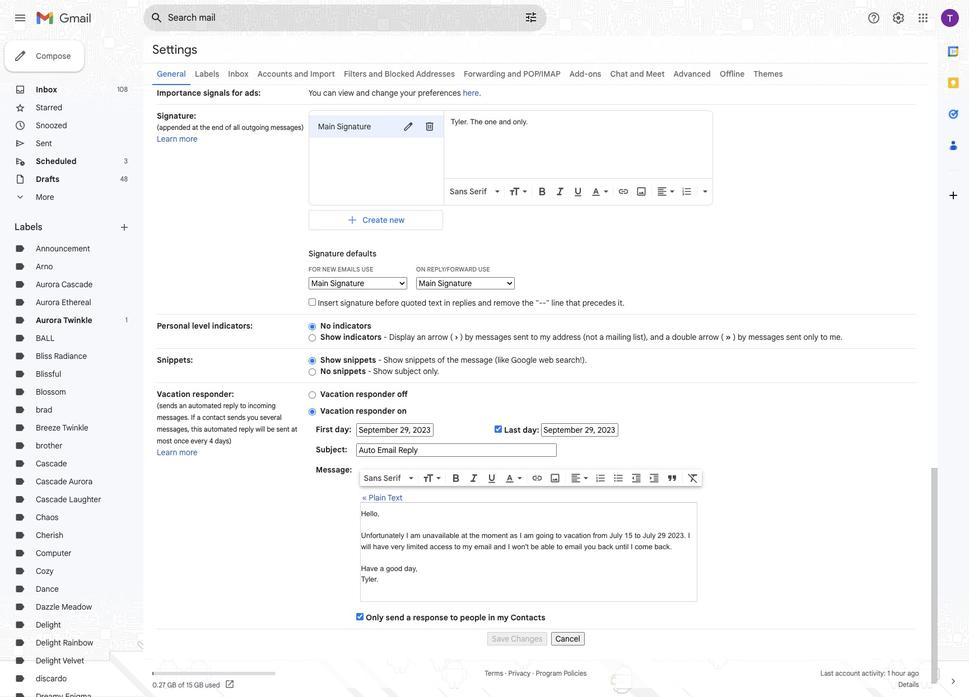 Task type: describe. For each thing, give the bounding box(es) containing it.
"-
[[536, 298, 543, 308]]

drafts
[[36, 174, 59, 184]]

aurora for aurora ethereal
[[36, 298, 60, 308]]

will inside unfortunately i am unavailable at the moment as i am going to vacation from july 15 to july 29 2023. i will have very limited access to my email and i won't be able to email you back until i come back.
[[361, 543, 371, 551]]

sent inside "vacation responder: (sends an automated reply to incoming messages. if a contact sends you several messages, this automated reply will be sent at most once every 4 days) learn more"
[[277, 425, 290, 434]]

google
[[512, 355, 537, 365]]

i left won't
[[508, 543, 510, 551]]

1 inside the labels navigation
[[125, 316, 128, 325]]

advanced search options image
[[520, 6, 543, 29]]

program
[[536, 670, 562, 678]]

italic ‪(⌘i)‬ image
[[555, 186, 566, 197]]

main
[[318, 122, 335, 132]]

bliss radiance
[[36, 351, 87, 362]]

back
[[598, 543, 614, 551]]

2 ( from the left
[[721, 332, 724, 343]]

cascade up ethereal
[[62, 280, 93, 290]]

footer containing terms
[[144, 669, 929, 691]]

web
[[539, 355, 554, 365]]

a right (not
[[600, 332, 604, 343]]

1 by from the left
[[465, 332, 474, 343]]

here link
[[463, 88, 479, 98]]

ball link
[[36, 334, 55, 344]]

forwarding
[[464, 69, 506, 79]]

and right filters
[[369, 69, 383, 79]]

1 ( from the left
[[450, 332, 453, 343]]

good
[[386, 565, 403, 573]]

snippets:
[[157, 355, 193, 365]]

48
[[120, 175, 128, 183]]

0 horizontal spatial of
[[178, 681, 185, 690]]

1 vertical spatial in
[[488, 613, 495, 623]]

my inside unfortunately i am unavailable at the moment as i am going to vacation from july 15 to july 29 2023. i will have very limited access to my email and i won't be able to email you back until i come back.
[[463, 543, 473, 551]]

4
[[209, 437, 213, 446]]

compose button
[[4, 40, 84, 72]]

replies
[[453, 298, 476, 308]]

chaos link
[[36, 513, 59, 523]]

navigation containing save changes
[[157, 630, 916, 646]]

- for display an arrow (
[[384, 332, 387, 343]]

last day:
[[504, 425, 540, 436]]

dazzle
[[36, 603, 60, 613]]

be inside "vacation responder: (sends an automated reply to incoming messages. if a contact sends you several messages, this automated reply will be sent at most once every 4 days) learn more"
[[267, 425, 275, 434]]

- left line
[[543, 298, 547, 308]]

messages)
[[271, 123, 304, 132]]

defaults
[[346, 249, 377, 259]]

that
[[566, 298, 581, 308]]

delight for delight rainbow
[[36, 638, 61, 649]]

policies
[[564, 670, 587, 678]]

add-
[[570, 69, 589, 79]]

response
[[413, 613, 448, 623]]

bliss radiance link
[[36, 351, 87, 362]]

have
[[361, 565, 378, 573]]

of for end
[[225, 123, 232, 132]]

here
[[463, 88, 479, 98]]

2 vertical spatial my
[[497, 613, 509, 623]]

Show indicators radio
[[309, 334, 316, 342]]

no for no indicators
[[321, 321, 331, 331]]

delight link
[[36, 621, 61, 631]]

show right the show indicators radio
[[321, 332, 341, 343]]

italic ‪(⌘i)‬ image
[[469, 473, 480, 484]]

inbox for the bottommost inbox link
[[36, 85, 57, 95]]

bulleted list ‪(⌘⇧8)‬ image
[[613, 473, 625, 484]]

compose
[[36, 51, 71, 61]]

to right able at the right of the page
[[557, 543, 563, 551]]

personal level indicators:
[[157, 321, 253, 331]]

more inside signature: (appended at the end of all outgoing messages) learn more
[[179, 134, 198, 144]]

1 vertical spatial 15
[[186, 681, 193, 690]]

to right going
[[556, 532, 562, 540]]

aurora for aurora cascade
[[36, 280, 60, 290]]

aurora cascade
[[36, 280, 93, 290]]

aurora for aurora twinkle
[[36, 316, 62, 326]]

1 july from the left
[[610, 532, 623, 540]]

indicators for show
[[343, 332, 382, 343]]

view
[[339, 88, 354, 98]]

labels heading
[[15, 222, 119, 233]]

dazzle meadow
[[36, 603, 92, 613]]

sent
[[36, 138, 52, 149]]

messages.
[[157, 414, 189, 422]]

twinkle for aurora twinkle
[[63, 316, 92, 326]]

Subject text field
[[357, 444, 557, 457]]

delight for delight velvet
[[36, 656, 61, 667]]

to left people
[[450, 613, 458, 623]]

advanced
[[674, 69, 711, 79]]

create new
[[363, 215, 405, 225]]

and inside text box
[[499, 118, 511, 126]]

the inside unfortunately i am unavailable at the moment as i am going to vacation from july 15 to july 29 2023. i will have very limited access to my email and i won't be able to email you back until i come back.
[[470, 532, 480, 540]]

1 vertical spatial automated
[[204, 425, 237, 434]]

delight velvet link
[[36, 656, 84, 667]]

bold ‪(⌘b)‬ image
[[451, 473, 462, 484]]

main menu image
[[13, 11, 27, 25]]

arno
[[36, 262, 53, 272]]

Search mail text field
[[168, 12, 493, 24]]

1 arrow from the left
[[428, 332, 448, 343]]

for
[[309, 266, 321, 274]]

cascade laughter
[[36, 495, 101, 505]]

velvet
[[63, 656, 84, 667]]

as
[[510, 532, 518, 540]]

unfortunately i am unavailable at the moment as i am going to vacation from july 15 to july 29 2023. i will have very limited access to my email and i won't be able to email you back until i come back.
[[361, 532, 691, 551]]

able
[[541, 543, 555, 551]]

all
[[233, 123, 240, 132]]

0 horizontal spatial reply
[[223, 402, 238, 410]]

general
[[157, 69, 186, 79]]

show left subject
[[374, 367, 393, 377]]

quote ‪(⌘⇧9)‬ image
[[667, 473, 679, 484]]

snippets up subject
[[405, 355, 436, 365]]

filters
[[344, 69, 367, 79]]

create
[[363, 215, 388, 225]]

no indicators
[[321, 321, 372, 331]]

108
[[117, 85, 128, 94]]

cascade for cascade laughter
[[36, 495, 67, 505]]

and inside unfortunately i am unavailable at the moment as i am going to vacation from july 15 to july 29 2023. i will have very limited access to my email and i won't be able to email you back until i come back.
[[494, 543, 506, 551]]

0 vertical spatial inbox link
[[228, 69, 249, 79]]

cascade for cascade aurora
[[36, 477, 67, 487]]

contacts
[[511, 613, 546, 623]]

activity:
[[862, 670, 886, 678]]

the
[[470, 118, 483, 126]]

(sends
[[157, 402, 178, 410]]

ethereal
[[62, 298, 91, 308]]

an inside "vacation responder: (sends an automated reply to incoming messages. if a contact sends you several messages, this automated reply will be sent at most once every 4 days) learn more"
[[179, 402, 187, 410]]

No snippets radio
[[309, 368, 316, 377]]

1 email from the left
[[475, 543, 492, 551]]

aurora twinkle
[[36, 316, 92, 326]]

last for last day:
[[504, 425, 521, 436]]

serif for sans serif option related to bold ‪(⌘b)‬ icon
[[470, 187, 487, 197]]

i right the as
[[520, 532, 522, 540]]

vacation for vacation responder: (sends an automated reply to incoming messages. if a contact sends you several messages, this automated reply will be sent at most once every 4 days) learn more
[[157, 390, 191, 400]]

the down ›
[[447, 355, 459, 365]]

i right until
[[631, 543, 633, 551]]

unavailable
[[423, 532, 460, 540]]

announcement
[[36, 244, 90, 254]]

drafts link
[[36, 174, 59, 184]]

responder for off
[[356, 390, 395, 400]]

first day:
[[316, 425, 352, 435]]

blissful
[[36, 369, 61, 380]]

1 use from the left
[[362, 266, 374, 274]]

1 · from the left
[[505, 670, 507, 678]]

sans serif option for bold ‪(⌘b)‬ image
[[362, 473, 407, 484]]

new
[[322, 266, 336, 274]]

insert signature before quoted text in replies and remove the "--" line that precedes it.
[[316, 298, 625, 308]]

change
[[372, 88, 398, 98]]

a left double
[[666, 332, 670, 343]]

offline link
[[720, 69, 745, 79]]

offline
[[720, 69, 745, 79]]

brad
[[36, 405, 52, 415]]

day: for last day:
[[523, 425, 540, 436]]

indent more ‪(⌘])‬ image
[[649, 473, 661, 484]]

and right "view"
[[356, 88, 370, 98]]

2 · from the left
[[533, 670, 534, 678]]

vacation for vacation responder on
[[321, 406, 354, 416]]

indicators for no
[[333, 321, 372, 331]]

signature: (appended at the end of all outgoing messages) learn more
[[157, 111, 304, 144]]

forwarding and pop/imap
[[464, 69, 561, 79]]

to inside "vacation responder: (sends an automated reply to incoming messages. if a contact sends you several messages, this automated reply will be sent at most once every 4 days) learn more"
[[240, 402, 246, 410]]

to up come
[[635, 532, 641, 540]]

very
[[391, 543, 405, 551]]

ball
[[36, 334, 55, 344]]

can
[[324, 88, 337, 98]]

twinkle for breeze twinkle
[[62, 423, 88, 433]]

save changes
[[492, 635, 543, 645]]

0 horizontal spatial in
[[444, 298, 451, 308]]

off
[[397, 390, 408, 400]]

vacation
[[564, 532, 591, 540]]

delight for delight 'link'
[[36, 621, 61, 631]]

brother link
[[36, 441, 63, 451]]

insert image image for underline ‪(⌘u)‬ icon related to italic ‪(⌘i)‬ image's link ‪(⌘k)‬ icon
[[550, 473, 561, 484]]

1 am from the left
[[411, 532, 421, 540]]

cherish link
[[36, 531, 63, 541]]

chaos
[[36, 513, 59, 523]]

1 vertical spatial inbox link
[[36, 85, 57, 95]]

new
[[390, 215, 405, 225]]

show right show snippets option
[[321, 355, 341, 365]]

0 vertical spatial my
[[540, 332, 551, 343]]

aurora up the laughter
[[69, 477, 93, 487]]

sans serif for bold ‪(⌘b)‬ icon
[[450, 187, 487, 197]]

laughter
[[69, 495, 101, 505]]

text
[[429, 298, 442, 308]]

to right the 'access'
[[455, 543, 461, 551]]

cherish
[[36, 531, 63, 541]]

2 email from the left
[[565, 543, 583, 551]]

be inside unfortunately i am unavailable at the moment as i am going to vacation from july 15 to july 29 2023. i will have very limited access to my email and i won't be able to email you back until i come back.
[[531, 543, 539, 551]]

1 horizontal spatial an
[[417, 332, 426, 343]]

Vacation responder off radio
[[309, 391, 316, 400]]

2 arrow from the left
[[699, 332, 719, 343]]

and right chat
[[630, 69, 644, 79]]

last for last account activity: 1 hour ago details
[[821, 670, 834, 678]]

themes link
[[754, 69, 783, 79]]



Task type: locate. For each thing, give the bounding box(es) containing it.
learn more link for if
[[157, 448, 198, 458]]

1 ) from the left
[[460, 332, 463, 343]]

0 vertical spatial inbox
[[228, 69, 249, 79]]

0 vertical spatial last
[[504, 425, 521, 436]]

1 vertical spatial indicators
[[343, 332, 382, 343]]

2 no from the top
[[321, 367, 331, 377]]

0 vertical spatial in
[[444, 298, 451, 308]]

a
[[600, 332, 604, 343], [666, 332, 670, 343], [197, 414, 201, 422], [380, 565, 384, 573], [407, 613, 411, 623]]

personal
[[157, 321, 190, 331]]

reply up sends
[[223, 402, 238, 410]]

0 horizontal spatial 1
[[125, 316, 128, 325]]

sans serif option for bold ‪(⌘b)‬ icon
[[448, 186, 493, 197]]

0 vertical spatial automated
[[188, 402, 222, 410]]

arrow left ›
[[428, 332, 448, 343]]

brad link
[[36, 405, 52, 415]]

formatting options toolbar
[[447, 186, 712, 198], [361, 470, 703, 486]]

(like
[[495, 355, 510, 365]]

0 vertical spatial indicators
[[333, 321, 372, 331]]

2 delight from the top
[[36, 638, 61, 649]]

my left address
[[540, 332, 551, 343]]

to left me.
[[821, 332, 828, 343]]

1 horizontal spatial ·
[[533, 670, 534, 678]]

sans for sans serif option related to bold ‪(⌘b)‬ icon
[[450, 187, 468, 197]]

to up sends
[[240, 402, 246, 410]]

Signature text field
[[451, 117, 708, 173]]

0 vertical spatial reply
[[223, 402, 238, 410]]

and right replies
[[478, 298, 492, 308]]

a left good
[[380, 565, 384, 573]]

»
[[726, 332, 731, 343]]

will inside "vacation responder: (sends an automated reply to incoming messages. if a contact sends you several messages, this automated reply will be sent at most once every 4 days) learn more"
[[256, 425, 265, 434]]

- for show snippets of the message (like google web search!).
[[378, 355, 382, 365]]

1 vertical spatial formatting options toolbar
[[361, 470, 703, 486]]

dance
[[36, 585, 59, 595]]

vacation inside "vacation responder: (sends an automated reply to incoming messages. if a contact sends you several messages, this automated reply will be sent at most once every 4 days) learn more"
[[157, 390, 191, 400]]

of left all
[[225, 123, 232, 132]]

delight down "dazzle"
[[36, 621, 61, 631]]

importance signals for ads:
[[157, 88, 261, 98]]

1 vertical spatial no
[[321, 367, 331, 377]]

formatting options toolbar down tyler. the one and only. text box at the top
[[447, 186, 712, 198]]

0 vertical spatial no
[[321, 321, 331, 331]]

1 horizontal spatial my
[[497, 613, 509, 623]]

2 messages from the left
[[749, 332, 785, 343]]

come
[[635, 543, 653, 551]]

1 vertical spatial my
[[463, 543, 473, 551]]

underline ‪(⌘u)‬ image for italic ‪(⌘i)‬ image
[[487, 474, 498, 485]]

by right »
[[738, 332, 747, 343]]

1 vertical spatial signature
[[309, 249, 344, 259]]

tyler.
[[451, 118, 469, 126], [361, 576, 379, 584]]

a right send
[[407, 613, 411, 623]]

1 horizontal spatial you
[[585, 543, 596, 551]]

snoozed link
[[36, 121, 67, 131]]

delight up discardo
[[36, 656, 61, 667]]

1 learn more link from the top
[[157, 134, 198, 144]]

remove formatting ‪(⌘\)‬ image
[[688, 473, 699, 484]]

reply down sends
[[239, 425, 254, 434]]

1 horizontal spatial link ‪(⌘k)‬ image
[[618, 186, 629, 197]]

insert image image left numbered list ‪(⌘⇧7)‬ image
[[550, 473, 561, 484]]

0 vertical spatial delight
[[36, 621, 61, 631]]

and right list),
[[651, 332, 664, 343]]

- for show subject only.
[[368, 367, 372, 377]]

0 horizontal spatial inbox link
[[36, 85, 57, 95]]

once
[[174, 437, 189, 446]]

1 horizontal spatial )
[[733, 332, 736, 343]]

1 horizontal spatial use
[[479, 266, 490, 274]]

sent down several
[[277, 425, 290, 434]]

labels for labels heading at the top of the page
[[15, 222, 42, 233]]

filters and blocked addresses
[[344, 69, 455, 79]]

Last day: text field
[[542, 424, 619, 437]]

0 horizontal spatial sans
[[364, 474, 382, 484]]

Vacation responder on radio
[[309, 408, 316, 416]]

message
[[461, 355, 493, 365]]

Show snippets radio
[[309, 357, 316, 365]]

1 vertical spatial sans serif
[[364, 474, 401, 484]]

0 vertical spatial more
[[179, 134, 198, 144]]

2 learn more link from the top
[[157, 448, 198, 458]]

learn down most
[[157, 448, 177, 458]]

aurora down arno "link"
[[36, 280, 60, 290]]

Only send a response to people in my Contacts checkbox
[[357, 614, 364, 621]]

2 use from the left
[[479, 266, 490, 274]]

) right ›
[[460, 332, 463, 343]]

0 horizontal spatial insert image image
[[550, 473, 561, 484]]

no right no snippets radio
[[321, 367, 331, 377]]

aurora up ball
[[36, 316, 62, 326]]

july
[[610, 532, 623, 540], [643, 532, 656, 540]]

1 vertical spatial only.
[[423, 367, 440, 377]]

formatting options toolbar down last day:
[[361, 470, 703, 486]]

an
[[417, 332, 426, 343], [179, 402, 187, 410]]

1 more from the top
[[179, 134, 198, 144]]

0 horizontal spatial use
[[362, 266, 374, 274]]

2 by from the left
[[738, 332, 747, 343]]

am up limited
[[411, 532, 421, 540]]

tyler. inside have a good day, tyler.
[[361, 576, 379, 584]]

1 horizontal spatial sent
[[514, 332, 529, 343]]

only send a response to people in my contacts
[[366, 613, 546, 623]]

0 vertical spatial labels
[[195, 69, 219, 79]]

tyler. down have
[[361, 576, 379, 584]]

3 delight from the top
[[36, 656, 61, 667]]

0 horizontal spatial an
[[179, 402, 187, 410]]

0 horizontal spatial my
[[463, 543, 473, 551]]

at inside signature: (appended at the end of all outgoing messages) learn more
[[192, 123, 198, 132]]

learn more link for learn
[[157, 134, 198, 144]]

more inside "vacation responder: (sends an automated reply to incoming messages. if a contact sends you several messages, this automated reply will be sent at most once every 4 days) learn more"
[[179, 448, 198, 458]]

aurora cascade link
[[36, 280, 93, 290]]

indicators down no indicators
[[343, 332, 382, 343]]

1 messages from the left
[[476, 332, 512, 343]]

1 vertical spatial delight
[[36, 638, 61, 649]]

add-ons
[[570, 69, 602, 79]]

1 horizontal spatial arrow
[[699, 332, 719, 343]]

use down 'defaults'
[[362, 266, 374, 274]]

1 horizontal spatial inbox link
[[228, 69, 249, 79]]

no right no indicators radio in the left of the page
[[321, 321, 331, 331]]

of inside signature: (appended at the end of all outgoing messages) learn more
[[225, 123, 232, 132]]

1 horizontal spatial of
[[225, 123, 232, 132]]

filters and blocked addresses link
[[344, 69, 455, 79]]

accounts and import link
[[258, 69, 335, 79]]

1 vertical spatial sans
[[364, 474, 382, 484]]

numbered list ‪(⌘⇧7)‬ image
[[682, 186, 693, 197]]

will down several
[[256, 425, 265, 434]]

no for no snippets - show subject only.
[[321, 367, 331, 377]]

inbox for top inbox link
[[228, 69, 249, 79]]

create new button
[[309, 210, 443, 230]]

and left import
[[294, 69, 308, 79]]

automated down responder:
[[188, 402, 222, 410]]

in right text
[[444, 298, 451, 308]]

ads:
[[245, 88, 261, 98]]

only. right subject
[[423, 367, 440, 377]]

2 gb from the left
[[194, 681, 203, 690]]

navigation
[[157, 630, 916, 646]]

0 horizontal spatial arrow
[[428, 332, 448, 343]]

2 vertical spatial of
[[178, 681, 185, 690]]

by right ›
[[465, 332, 474, 343]]

changes
[[511, 635, 543, 645]]

None checkbox
[[309, 299, 316, 306]]

2 more from the top
[[179, 448, 198, 458]]

1 vertical spatial reply
[[239, 425, 254, 434]]

aurora twinkle link
[[36, 316, 92, 326]]

inbox up "starred" link
[[36, 85, 57, 95]]

1 vertical spatial serif
[[384, 474, 401, 484]]

aurora up aurora twinkle link
[[36, 298, 60, 308]]

1 horizontal spatial will
[[361, 543, 371, 551]]

you inside "vacation responder: (sends an automated reply to incoming messages. if a contact sends you several messages, this automated reply will be sent at most once every 4 days) learn more"
[[247, 414, 258, 422]]

inbox up for
[[228, 69, 249, 79]]

1 horizontal spatial inbox
[[228, 69, 249, 79]]

sent left only
[[787, 332, 802, 343]]

Last day: checkbox
[[495, 426, 502, 433]]

1 responder from the top
[[356, 390, 395, 400]]

tab list
[[938, 36, 970, 658]]

vacation
[[157, 390, 191, 400], [321, 390, 354, 400], [321, 406, 354, 416]]

am
[[411, 532, 421, 540], [524, 532, 534, 540]]

1 vertical spatial underline ‪(⌘u)‬ image
[[487, 474, 498, 485]]

1 horizontal spatial gb
[[194, 681, 203, 690]]

0 vertical spatial twinkle
[[63, 316, 92, 326]]

vacation for vacation responder off
[[321, 390, 354, 400]]

1 horizontal spatial in
[[488, 613, 495, 623]]

am up won't
[[524, 532, 534, 540]]

of left message in the bottom of the page
[[438, 355, 445, 365]]

2 vertical spatial at
[[462, 532, 468, 540]]

labels navigation
[[0, 36, 144, 698]]

show up no snippets - show subject only.
[[384, 355, 403, 365]]

underline ‪(⌘u)‬ image
[[573, 187, 584, 198], [487, 474, 498, 485]]

1 horizontal spatial 1
[[888, 670, 891, 678]]

inbox inside the labels navigation
[[36, 85, 57, 95]]

bold ‪(⌘b)‬ image
[[537, 186, 548, 197]]

0 vertical spatial will
[[256, 425, 265, 434]]

breeze twinkle
[[36, 423, 88, 433]]

my right the 'access'
[[463, 543, 473, 551]]

2 am from the left
[[524, 532, 534, 540]]

delight velvet
[[36, 656, 84, 667]]

only. right one
[[513, 118, 528, 126]]

will left have
[[361, 543, 371, 551]]

0 vertical spatial signature
[[337, 122, 371, 132]]

my up save
[[497, 613, 509, 623]]

chat and meet link
[[611, 69, 665, 79]]

of
[[225, 123, 232, 132], [438, 355, 445, 365], [178, 681, 185, 690]]

the left end
[[200, 123, 210, 132]]

you inside unfortunately i am unavailable at the moment as i am going to vacation from july 15 to july 29 2023. i will have very limited access to my email and i won't be able to email you back until i come back.
[[585, 543, 596, 551]]

No indicators radio
[[309, 323, 316, 331]]

vacation responder: (sends an automated reply to incoming messages. if a contact sends you several messages, this automated reply will be sent at most once every 4 days) learn more
[[157, 390, 298, 458]]

1 vertical spatial learn
[[157, 448, 177, 458]]

last inside last account activity: 1 hour ago details
[[821, 670, 834, 678]]

0 horizontal spatial will
[[256, 425, 265, 434]]

messages right »
[[749, 332, 785, 343]]

an right display
[[417, 332, 426, 343]]

labels down more
[[15, 222, 42, 233]]

day: right fixed end date "checkbox"
[[523, 425, 540, 436]]

until
[[616, 543, 629, 551]]

a right if
[[197, 414, 201, 422]]

subject
[[395, 367, 421, 377]]

footer
[[144, 669, 929, 691]]

you
[[247, 414, 258, 422], [585, 543, 596, 551]]

won't
[[512, 543, 529, 551]]

First day: text field
[[357, 424, 434, 437]]

1 vertical spatial tyler.
[[361, 576, 379, 584]]

.
[[479, 88, 481, 98]]

i right "2023."
[[689, 532, 691, 540]]

1 horizontal spatial tyler.
[[451, 118, 469, 126]]

forwarding and pop/imap link
[[464, 69, 561, 79]]

search mail image
[[147, 8, 167, 28]]

- left display
[[384, 332, 387, 343]]

link ‪(⌘k)‬ image for underline ‪(⌘u)‬ icon related to italic ‪(⌘i)‬ image
[[532, 473, 543, 484]]

on
[[397, 406, 407, 416]]

2 horizontal spatial sent
[[787, 332, 802, 343]]

sent link
[[36, 138, 52, 149]]

0 vertical spatial serif
[[470, 187, 487, 197]]

1 gb from the left
[[167, 681, 177, 690]]

responder up vacation responder on
[[356, 390, 395, 400]]

1 vertical spatial sans serif option
[[362, 473, 407, 484]]

1 horizontal spatial reply
[[239, 425, 254, 434]]

0 horizontal spatial ·
[[505, 670, 507, 678]]

only
[[804, 332, 819, 343]]

going
[[536, 532, 554, 540]]

messages up the (like
[[476, 332, 512, 343]]

for new emails use
[[309, 266, 374, 274]]

underline ‪(⌘u)‬ image for italic ‪(⌘i)‬ icon
[[573, 187, 584, 198]]

1 horizontal spatial serif
[[470, 187, 487, 197]]

list),
[[634, 332, 649, 343]]

2 learn from the top
[[157, 448, 177, 458]]

1 no from the top
[[321, 321, 331, 331]]

1 vertical spatial last
[[821, 670, 834, 678]]

if
[[191, 414, 195, 422]]

link ‪(⌘k)‬ image
[[618, 186, 629, 197], [532, 473, 543, 484]]

0 vertical spatial only.
[[513, 118, 528, 126]]

cascade up chaos
[[36, 495, 67, 505]]

day: right first
[[335, 425, 352, 435]]

the left "-
[[522, 298, 534, 308]]

0 horizontal spatial 15
[[186, 681, 193, 690]]

last right fixed end date "checkbox"
[[504, 425, 521, 436]]

›
[[455, 332, 458, 343]]

and left pop/imap
[[508, 69, 522, 79]]

· right the 'terms' link
[[505, 670, 507, 678]]

1 vertical spatial be
[[531, 543, 539, 551]]

indent less ‪(⌘[)‬ image
[[631, 473, 643, 484]]

gb right 0.27 at the left bottom of page
[[167, 681, 177, 690]]

july up come
[[643, 532, 656, 540]]

in right people
[[488, 613, 495, 623]]

2 horizontal spatial my
[[540, 332, 551, 343]]

insert image image
[[636, 186, 647, 197], [550, 473, 561, 484]]

1 horizontal spatial email
[[565, 543, 583, 551]]

more
[[36, 192, 54, 202]]

have
[[373, 543, 389, 551]]

) right »
[[733, 332, 736, 343]]

0 horizontal spatial day:
[[335, 425, 352, 435]]

1 left hour
[[888, 670, 891, 678]]

1 learn from the top
[[157, 134, 177, 144]]

discardo link
[[36, 674, 67, 684]]

to up google at the bottom right of the page
[[531, 332, 538, 343]]

1
[[125, 316, 128, 325], [888, 670, 891, 678]]

cascade down brother link
[[36, 459, 67, 469]]

1 horizontal spatial be
[[531, 543, 539, 551]]

more formatting options image
[[700, 186, 711, 197]]

and right one
[[499, 118, 511, 126]]

tyler. inside text box
[[451, 118, 469, 126]]

1 horizontal spatial sans serif
[[450, 187, 487, 197]]

1 vertical spatial insert image image
[[550, 473, 561, 484]]

0 horizontal spatial you
[[247, 414, 258, 422]]

1 left personal
[[125, 316, 128, 325]]

aurora
[[36, 280, 60, 290], [36, 298, 60, 308], [36, 316, 62, 326], [69, 477, 93, 487]]

responder down vacation responder off at the left bottom of the page
[[356, 406, 395, 416]]

- up no snippets - show subject only.
[[378, 355, 382, 365]]

twinkle right breeze
[[62, 423, 88, 433]]

1 horizontal spatial july
[[643, 532, 656, 540]]

at left first
[[291, 425, 298, 434]]

cozy
[[36, 567, 54, 577]]

reply/forward
[[427, 266, 477, 274]]

access
[[430, 543, 453, 551]]

snippets up vacation responder off at the left bottom of the page
[[333, 367, 366, 377]]

blocked
[[385, 69, 415, 79]]

cascade for cascade link
[[36, 459, 67, 469]]

support image
[[868, 11, 881, 25]]

days)
[[215, 437, 232, 446]]

i up limited
[[407, 532, 409, 540]]

follow link to manage storage image
[[225, 680, 236, 691]]

0 vertical spatial 1
[[125, 316, 128, 325]]

settings image
[[892, 11, 906, 25]]

1 horizontal spatial underline ‪(⌘u)‬ image
[[573, 187, 584, 198]]

reply
[[223, 402, 238, 410], [239, 425, 254, 434]]

0 horizontal spatial by
[[465, 332, 474, 343]]

( left ›
[[450, 332, 453, 343]]

snippets for show snippets of the message (like google web search!).
[[343, 355, 376, 365]]

0 horizontal spatial )
[[460, 332, 463, 343]]

0 horizontal spatial underline ‪(⌘u)‬ image
[[487, 474, 498, 485]]

0 vertical spatial of
[[225, 123, 232, 132]]

gmail image
[[36, 7, 97, 29]]

show indicators - display an arrow ( › ) by messages sent to my address (not a mailing list), and a double arrow ( » ) by messages sent only to me.
[[321, 332, 843, 343]]

cozy link
[[36, 567, 54, 577]]

0 horizontal spatial am
[[411, 532, 421, 540]]

2 vertical spatial delight
[[36, 656, 61, 667]]

1 vertical spatial 1
[[888, 670, 891, 678]]

more button
[[0, 188, 135, 206]]

blossom
[[36, 387, 66, 397]]

accounts and import
[[258, 69, 335, 79]]

only. inside tyler. the one and only. text box
[[513, 118, 528, 126]]

1 horizontal spatial sans
[[450, 187, 468, 197]]

None search field
[[144, 4, 547, 31]]

1 delight from the top
[[36, 621, 61, 631]]

1 horizontal spatial only.
[[513, 118, 528, 126]]

snippets up no snippets - show subject only.
[[343, 355, 376, 365]]

last left account
[[821, 670, 834, 678]]

of for snippets
[[438, 355, 445, 365]]

2 responder from the top
[[356, 406, 395, 416]]

delight down delight 'link'
[[36, 638, 61, 649]]

i
[[407, 532, 409, 540], [520, 532, 522, 540], [689, 532, 691, 540], [508, 543, 510, 551], [631, 543, 633, 551]]

address
[[553, 332, 581, 343]]

learn inside "vacation responder: (sends an automated reply to incoming messages. if a contact sends you several messages, this automated reply will be sent at most once every 4 days) learn more"
[[157, 448, 177, 458]]

learn inside signature: (appended at the end of all outgoing messages) learn more
[[157, 134, 177, 144]]

2 july from the left
[[643, 532, 656, 540]]

vacation up (sends
[[157, 390, 191, 400]]

sans for sans serif option corresponding to bold ‪(⌘b)‬ image
[[364, 474, 382, 484]]

a inside "vacation responder: (sends an automated reply to incoming messages. if a contact sends you several messages, this automated reply will be sent at most once every 4 days) learn more"
[[197, 414, 201, 422]]

july up until
[[610, 532, 623, 540]]

numbered list ‪(⌘⇧7)‬ image
[[596, 473, 607, 484]]

2 ) from the left
[[733, 332, 736, 343]]

tyler. left the
[[451, 118, 469, 126]]

1 vertical spatial more
[[179, 448, 198, 458]]

learn more link down (appended on the left
[[157, 134, 198, 144]]

0 vertical spatial link ‪(⌘k)‬ image
[[618, 186, 629, 197]]

insert image image for italic ‪(⌘i)‬ icon's underline ‪(⌘u)‬ icon's link ‪(⌘k)‬ icon
[[636, 186, 647, 197]]

cascade laughter link
[[36, 495, 101, 505]]

sans serif option
[[448, 186, 493, 197], [362, 473, 407, 484]]

day: for first day:
[[335, 425, 352, 435]]

the inside signature: (appended at the end of all outgoing messages) learn more
[[200, 123, 210, 132]]

0 vertical spatial formatting options toolbar
[[447, 186, 712, 198]]

snippets for show subject only.
[[333, 367, 366, 377]]

1 inside last account activity: 1 hour ago details
[[888, 670, 891, 678]]

radiance
[[54, 351, 87, 362]]

a inside have a good day, tyler.
[[380, 565, 384, 573]]

15
[[625, 532, 633, 540], [186, 681, 193, 690]]

1 vertical spatial learn more link
[[157, 448, 198, 458]]

labels inside navigation
[[15, 222, 42, 233]]

link ‪(⌘k)‬ image for italic ‪(⌘i)‬ icon's underline ‪(⌘u)‬ icon
[[618, 186, 629, 197]]

sans serif for bold ‪(⌘b)‬ image
[[364, 474, 401, 484]]

15 up until
[[625, 532, 633, 540]]

serif for sans serif option corresponding to bold ‪(⌘b)‬ image
[[384, 474, 401, 484]]

responder:
[[193, 390, 234, 400]]

Vacation responder text field
[[361, 509, 698, 596]]

1 horizontal spatial at
[[291, 425, 298, 434]]

1 horizontal spatial labels
[[195, 69, 219, 79]]

15 inside unfortunately i am unavailable at the moment as i am going to vacation from july 15 to july 29 2023. i will have very limited access to my email and i won't be able to email you back until i come back.
[[625, 532, 633, 540]]

at inside unfortunately i am unavailable at the moment as i am going to vacation from july 15 to july 29 2023. i will have very limited access to my email and i won't be able to email you back until i come back.
[[462, 532, 468, 540]]

0 vertical spatial 15
[[625, 532, 633, 540]]

at inside "vacation responder: (sends an automated reply to incoming messages. if a contact sends you several messages, this automated reply will be sent at most once every 4 days) learn more"
[[291, 425, 298, 434]]

responder for on
[[356, 406, 395, 416]]

0 vertical spatial learn
[[157, 134, 177, 144]]

privacy link
[[509, 670, 531, 678]]

learn
[[157, 134, 177, 144], [157, 448, 177, 458]]

be left able at the right of the page
[[531, 543, 539, 551]]

you down incoming
[[247, 414, 258, 422]]

line
[[552, 298, 564, 308]]

blossom link
[[36, 387, 66, 397]]

tyler. the one and only.
[[451, 118, 528, 126]]

0 vertical spatial responder
[[356, 390, 395, 400]]

labels for labels link
[[195, 69, 219, 79]]

0 horizontal spatial last
[[504, 425, 521, 436]]

learn down (appended on the left
[[157, 134, 177, 144]]

email down vacation
[[565, 543, 583, 551]]

- up vacation responder off at the left bottom of the page
[[368, 367, 372, 377]]

more down (appended on the left
[[179, 134, 198, 144]]



Task type: vqa. For each thing, say whether or not it's contained in the screenshot.
(
yes



